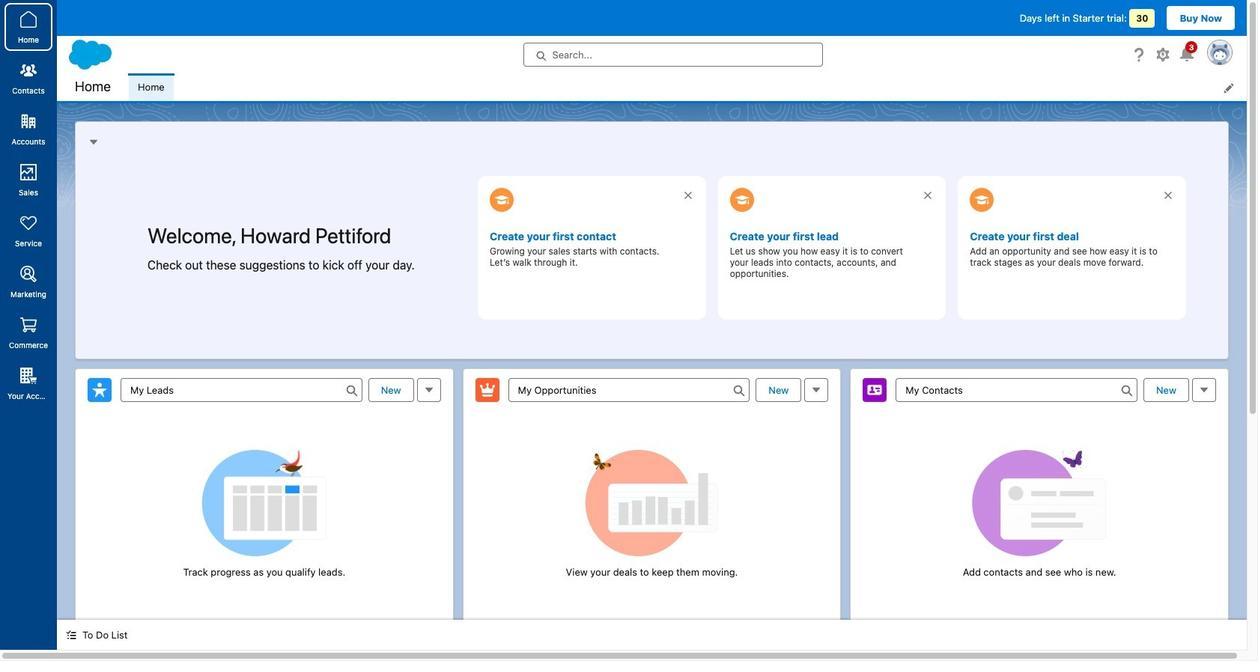 Task type: locate. For each thing, give the bounding box(es) containing it.
list
[[129, 73, 1248, 101]]

Select an Option text field
[[509, 378, 750, 402]]



Task type: describe. For each thing, give the bounding box(es) containing it.
text default image
[[66, 630, 76, 641]]

Select an Option text field
[[121, 378, 363, 402]]



Task type: vqa. For each thing, say whether or not it's contained in the screenshot.
Name element
no



